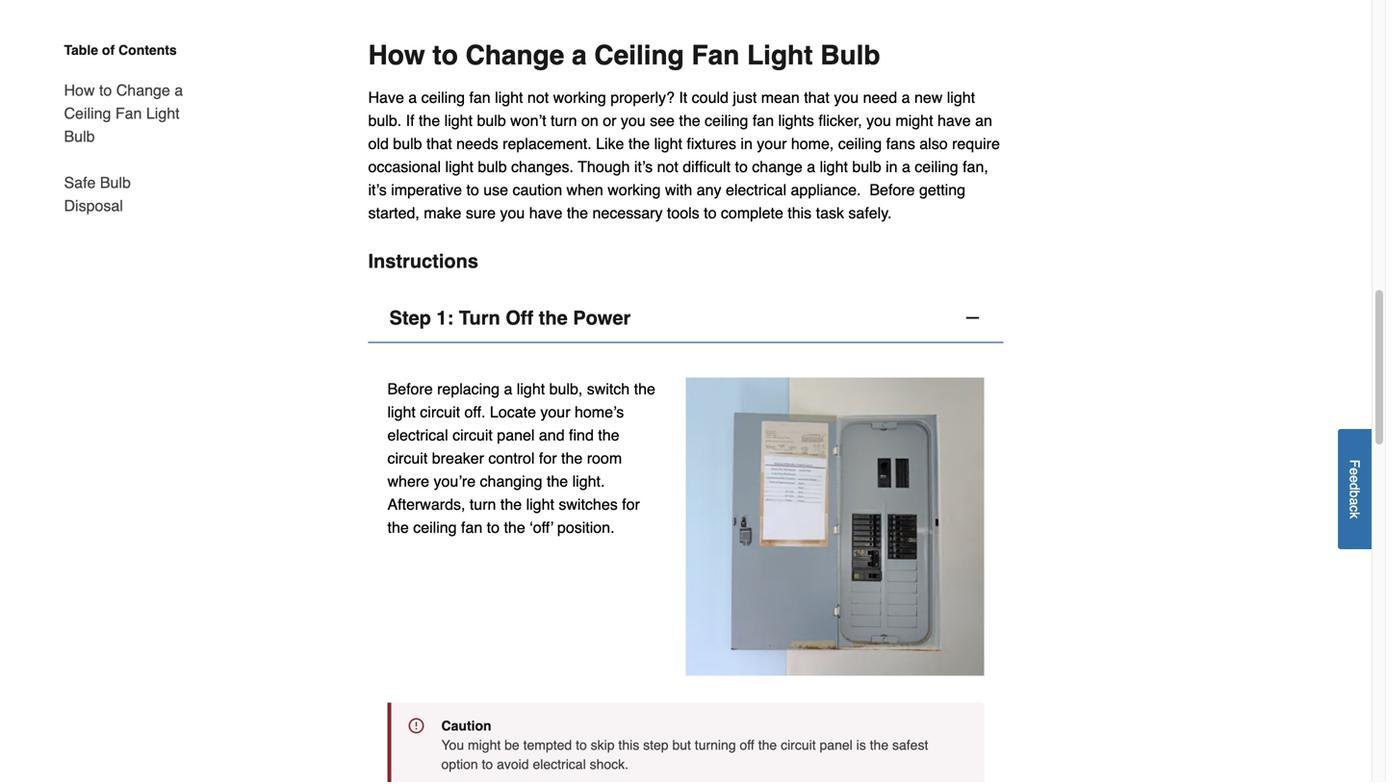 Task type: locate. For each thing, give the bounding box(es) containing it.
1 vertical spatial in
[[886, 158, 898, 176]]

light up won't
[[495, 89, 523, 107]]

1 vertical spatial panel
[[820, 738, 853, 754]]

change up won't
[[466, 40, 565, 71]]

a
[[572, 40, 587, 71], [175, 81, 183, 99], [409, 89, 417, 107], [902, 89, 911, 107], [807, 158, 816, 176], [902, 158, 911, 176], [504, 381, 513, 398], [1348, 498, 1363, 506]]

imperative
[[391, 181, 462, 199]]

for
[[539, 450, 557, 468], [622, 496, 640, 514]]

circuit
[[420, 404, 460, 422], [453, 427, 493, 445], [388, 450, 428, 468], [781, 738, 816, 754]]

light down the contents
[[146, 104, 180, 122]]

bulb up safe
[[64, 128, 95, 145]]

light up 'off'
[[526, 496, 555, 514]]

0 vertical spatial turn
[[551, 112, 577, 130]]

step
[[643, 738, 669, 754]]

you
[[442, 738, 464, 754]]

0 vertical spatial might
[[896, 112, 934, 130]]

how to change a ceiling fan light bulb
[[368, 40, 881, 71], [64, 81, 183, 145]]

it's
[[635, 158, 653, 176], [368, 181, 387, 199]]

light inside 'how to change a ceiling fan light bulb'
[[146, 104, 180, 122]]

when
[[567, 181, 604, 199]]

1 vertical spatial how
[[64, 81, 95, 99]]

0 horizontal spatial fan
[[115, 104, 142, 122]]

0 horizontal spatial panel
[[497, 427, 535, 445]]

you up flicker,
[[834, 89, 859, 107]]

1 horizontal spatial fan
[[692, 40, 740, 71]]

locate
[[490, 404, 536, 422]]

the down find on the left of the page
[[561, 450, 583, 468]]

working up the on
[[553, 89, 606, 107]]

0 horizontal spatial ceiling
[[64, 104, 111, 122]]

e
[[1348, 468, 1363, 476], [1348, 476, 1363, 483]]

1 vertical spatial have
[[529, 204, 563, 222]]

0 vertical spatial in
[[741, 135, 753, 153]]

0 horizontal spatial light
[[146, 104, 180, 122]]

table of contents
[[64, 42, 177, 58]]

the right "switch"
[[634, 381, 656, 398]]

room
[[587, 450, 622, 468]]

working
[[553, 89, 606, 107], [608, 181, 661, 199]]

0 horizontal spatial not
[[528, 89, 549, 107]]

that
[[804, 89, 830, 107], [427, 135, 452, 153]]

electrical inside have a ceiling fan light not working properly? it could just mean that you need a new light bulb. if the light bulb won't turn on or you see the ceiling fan lights flicker, you might have an old bulb that needs replacement. like the light fixtures in your home, ceiling fans also require occasional light bulb changes. though it's not difficult to change a light bulb in a ceiling fan, it's imperative to use caution when working with any electrical appliance.  before getting started, make sure you have the necessary tools to complete this task safely.
[[726, 181, 787, 199]]

that left needs
[[427, 135, 452, 153]]

bulb up safely.
[[853, 158, 882, 176]]

if
[[406, 112, 415, 130]]

1 vertical spatial that
[[427, 135, 452, 153]]

how down table
[[64, 81, 95, 99]]

in down fans
[[886, 158, 898, 176]]

difficult
[[683, 158, 731, 176]]

might up fans
[[896, 112, 934, 130]]

bulb inside 'how to change a ceiling fan light bulb'
[[64, 128, 95, 145]]

1 horizontal spatial electrical
[[533, 758, 586, 773]]

1 horizontal spatial working
[[608, 181, 661, 199]]

ceiling
[[421, 89, 465, 107], [705, 112, 749, 130], [839, 135, 882, 153], [915, 158, 959, 176], [413, 519, 457, 537]]

2 vertical spatial fan
[[461, 519, 483, 537]]

how up have at the left
[[368, 40, 425, 71]]

a up if
[[409, 89, 417, 107]]

1:
[[437, 307, 454, 330]]

this left task
[[788, 204, 812, 222]]

bulb up needs
[[477, 112, 506, 130]]

how to change a ceiling fan light bulb down table of contents
[[64, 81, 183, 145]]

0 horizontal spatial this
[[619, 738, 640, 754]]

option
[[442, 758, 478, 773]]

instructions
[[368, 251, 479, 273]]

this right skip
[[619, 738, 640, 754]]

the right off
[[539, 307, 568, 330]]

c
[[1348, 506, 1363, 512]]

your inside have a ceiling fan light not working properly? it could just mean that you need a new light bulb. if the light bulb won't turn on or you see the ceiling fan lights flicker, you might have an old bulb that needs replacement. like the light fixtures in your home, ceiling fans also require occasional light bulb changes. though it's not difficult to change a light bulb in a ceiling fan, it's imperative to use caution when working with any electrical appliance.  before getting started, make sure you have the necessary tools to complete this task safely.
[[757, 135, 787, 153]]

1 vertical spatial it's
[[368, 181, 387, 199]]

avoid
[[497, 758, 529, 773]]

is
[[857, 738, 867, 754]]

ceiling inside 'how to change a ceiling fan light bulb'
[[64, 104, 111, 122]]

0 vertical spatial have
[[938, 112, 971, 130]]

light
[[495, 89, 523, 107], [947, 89, 976, 107], [445, 112, 473, 130], [654, 135, 683, 153], [445, 158, 474, 176], [820, 158, 848, 176], [517, 381, 545, 398], [388, 404, 416, 422], [526, 496, 555, 514]]

e up d
[[1348, 468, 1363, 476]]

light up mean
[[747, 40, 813, 71]]

not
[[528, 89, 549, 107], [657, 158, 679, 176]]

1 horizontal spatial before
[[870, 181, 915, 199]]

1 horizontal spatial how
[[368, 40, 425, 71]]

power
[[573, 307, 631, 330]]

circuit right off on the right bottom of the page
[[781, 738, 816, 754]]

in right fixtures
[[741, 135, 753, 153]]

safest
[[893, 738, 929, 754]]

circuit down off.
[[453, 427, 493, 445]]

0 horizontal spatial might
[[468, 738, 501, 754]]

you
[[834, 89, 859, 107], [621, 112, 646, 130], [867, 112, 892, 130], [500, 204, 525, 222]]

like
[[596, 135, 625, 153]]

your up and
[[541, 404, 571, 422]]

the left 'off'
[[504, 519, 526, 537]]

to
[[433, 40, 458, 71], [99, 81, 112, 99], [735, 158, 748, 176], [467, 181, 479, 199], [704, 204, 717, 222], [487, 519, 500, 537], [576, 738, 587, 754], [482, 758, 493, 773]]

1 horizontal spatial for
[[622, 496, 640, 514]]

change down the contents
[[116, 81, 170, 99]]

panel left is
[[820, 738, 853, 754]]

turn
[[551, 112, 577, 130], [470, 496, 496, 514]]

0 horizontal spatial bulb
[[64, 128, 95, 145]]

0 vertical spatial ceiling
[[595, 40, 684, 71]]

fixtures
[[687, 135, 737, 153]]

1 vertical spatial for
[[622, 496, 640, 514]]

0 vertical spatial not
[[528, 89, 549, 107]]

0 vertical spatial bulb
[[821, 40, 881, 71]]

to up needs
[[433, 40, 458, 71]]

this inside have a ceiling fan light not working properly? it could just mean that you need a new light bulb. if the light bulb won't turn on or you see the ceiling fan lights flicker, you might have an old bulb that needs replacement. like the light fixtures in your home, ceiling fans also require occasional light bulb changes. though it's not difficult to change a light bulb in a ceiling fan, it's imperative to use caution when working with any electrical appliance.  before getting started, make sure you have the necessary tools to complete this task safely.
[[788, 204, 812, 222]]

1 vertical spatial might
[[468, 738, 501, 754]]

it's up started,
[[368, 181, 387, 199]]

2 vertical spatial electrical
[[533, 758, 586, 773]]

change
[[466, 40, 565, 71], [116, 81, 170, 99]]

you right or
[[621, 112, 646, 130]]

0 horizontal spatial turn
[[470, 496, 496, 514]]

f e e d b a c k
[[1348, 460, 1363, 519]]

1 horizontal spatial might
[[896, 112, 934, 130]]

fan up could
[[692, 40, 740, 71]]

1 vertical spatial ceiling
[[64, 104, 111, 122]]

have down caution
[[529, 204, 563, 222]]

fan
[[692, 40, 740, 71], [115, 104, 142, 122]]

to left use
[[467, 181, 479, 199]]

ceiling right have at the left
[[421, 89, 465, 107]]

0 horizontal spatial how to change a ceiling fan light bulb
[[64, 81, 183, 145]]

0 vertical spatial for
[[539, 450, 557, 468]]

light up an
[[947, 89, 976, 107]]

0 horizontal spatial your
[[541, 404, 571, 422]]

how to change a ceiling fan light bulb up properly?
[[368, 40, 881, 71]]

with
[[665, 181, 693, 199]]

0 horizontal spatial before
[[388, 381, 433, 398]]

how inside 'how to change a ceiling fan light bulb'
[[64, 81, 95, 99]]

0 vertical spatial fan
[[469, 89, 491, 107]]

1 horizontal spatial ceiling
[[595, 40, 684, 71]]

0 vertical spatial this
[[788, 204, 812, 222]]

fan inside 'how to change a ceiling fan light bulb'
[[115, 104, 142, 122]]

electrical up the breaker
[[388, 427, 448, 445]]

old
[[368, 135, 389, 153]]

1 vertical spatial electrical
[[388, 427, 448, 445]]

0 horizontal spatial that
[[427, 135, 452, 153]]

for right switches
[[622, 496, 640, 514]]

you down use
[[500, 204, 525, 222]]

before up safely.
[[870, 181, 915, 199]]

0 vertical spatial before
[[870, 181, 915, 199]]

this
[[788, 204, 812, 222], [619, 738, 640, 754]]

0 horizontal spatial in
[[741, 135, 753, 153]]

to down of
[[99, 81, 112, 99]]

to inside before replacing a light bulb, switch the light circuit off. locate your home's electrical circuit panel and find the circuit breaker control for the room where you're changing the light. afterwards, turn the light switches for the ceiling fan to the 'off' position.
[[487, 519, 500, 537]]

the right if
[[419, 112, 440, 130]]

0 horizontal spatial how
[[64, 81, 95, 99]]

1 vertical spatial bulb
[[64, 128, 95, 145]]

1 horizontal spatial bulb
[[100, 174, 131, 192]]

off
[[506, 307, 534, 330]]

not up won't
[[528, 89, 549, 107]]

a down fans
[[902, 158, 911, 176]]

started,
[[368, 204, 420, 222]]

fan
[[469, 89, 491, 107], [753, 112, 774, 130], [461, 519, 483, 537]]

bulb
[[477, 112, 506, 130], [393, 135, 422, 153], [478, 158, 507, 176], [853, 158, 882, 176]]

ceiling up fixtures
[[705, 112, 749, 130]]

ceiling down afterwards,
[[413, 519, 457, 537]]

home's
[[575, 404, 624, 422]]

1 horizontal spatial this
[[788, 204, 812, 222]]

1 horizontal spatial turn
[[551, 112, 577, 130]]

won't
[[511, 112, 547, 130]]

a down the contents
[[175, 81, 183, 99]]

step
[[390, 307, 431, 330]]

you down the need
[[867, 112, 892, 130]]

circuit inside caution you might be tempted to skip this step but turning off the circuit panel is the safest option to avoid electrical shock.
[[781, 738, 816, 754]]

1 vertical spatial light
[[146, 104, 180, 122]]

1 vertical spatial fan
[[115, 104, 142, 122]]

caution you might be tempted to skip this step but turning off the circuit panel is the safest option to avoid electrical shock.
[[442, 719, 929, 773]]

have
[[938, 112, 971, 130], [529, 204, 563, 222]]

fan down table of contents
[[115, 104, 142, 122]]

1 vertical spatial how to change a ceiling fan light bulb
[[64, 81, 183, 145]]

your
[[757, 135, 787, 153], [541, 404, 571, 422]]

2 vertical spatial bulb
[[100, 174, 131, 192]]

control
[[489, 450, 535, 468]]

on
[[582, 112, 599, 130]]

be
[[505, 738, 520, 754]]

ceiling up properly?
[[595, 40, 684, 71]]

1 e from the top
[[1348, 468, 1363, 476]]

a inside button
[[1348, 498, 1363, 506]]

0 horizontal spatial have
[[529, 204, 563, 222]]

an
[[976, 112, 993, 130]]

0 horizontal spatial for
[[539, 450, 557, 468]]

use
[[484, 181, 509, 199]]

change inside 'how to change a ceiling fan light bulb'
[[116, 81, 170, 99]]

turn down you're
[[470, 496, 496, 514]]

could
[[692, 89, 729, 107]]

have left an
[[938, 112, 971, 130]]

turn left the on
[[551, 112, 577, 130]]

change
[[752, 158, 803, 176]]

1 vertical spatial not
[[657, 158, 679, 176]]

not up with
[[657, 158, 679, 176]]

1 vertical spatial before
[[388, 381, 433, 398]]

2 horizontal spatial electrical
[[726, 181, 787, 199]]

bulb
[[821, 40, 881, 71], [64, 128, 95, 145], [100, 174, 131, 192]]

to left 'off'
[[487, 519, 500, 537]]

0 vertical spatial light
[[747, 40, 813, 71]]

fan down you're
[[461, 519, 483, 537]]

fan inside before replacing a light bulb, switch the light circuit off. locate your home's electrical circuit panel and find the circuit breaker control for the room where you're changing the light. afterwards, turn the light switches for the ceiling fan to the 'off' position.
[[461, 519, 483, 537]]

1 horizontal spatial have
[[938, 112, 971, 130]]

panel inside caution you might be tempted to skip this step but turning off the circuit panel is the safest option to avoid electrical shock.
[[820, 738, 853, 754]]

a home's electrical circuit panel on a wall. image
[[686, 378, 985, 677]]

electrical down tempted
[[533, 758, 586, 773]]

ceiling
[[595, 40, 684, 71], [64, 104, 111, 122]]

1 vertical spatial change
[[116, 81, 170, 99]]

0 vertical spatial that
[[804, 89, 830, 107]]

0 vertical spatial your
[[757, 135, 787, 153]]

e up the b
[[1348, 476, 1363, 483]]

1 vertical spatial this
[[619, 738, 640, 754]]

step 1: turn off the power
[[390, 307, 631, 330]]

fan up needs
[[469, 89, 491, 107]]

0 horizontal spatial it's
[[368, 181, 387, 199]]

need
[[863, 89, 898, 107]]

circuit up where
[[388, 450, 428, 468]]

electrical inside before replacing a light bulb, switch the light circuit off. locate your home's electrical circuit panel and find the circuit breaker control for the room where you're changing the light. afterwards, turn the light switches for the ceiling fan to the 'off' position.
[[388, 427, 448, 445]]

you're
[[434, 473, 476, 491]]

before left replacing
[[388, 381, 433, 398]]

bulb up the disposal
[[100, 174, 131, 192]]

electrical up complete
[[726, 181, 787, 199]]

your inside before replacing a light bulb, switch the light circuit off. locate your home's electrical circuit panel and find the circuit breaker control for the room where you're changing the light. afterwards, turn the light switches for the ceiling fan to the 'off' position.
[[541, 404, 571, 422]]

a inside 'how to change a ceiling fan light bulb'
[[175, 81, 183, 99]]

a up k
[[1348, 498, 1363, 506]]

caution
[[442, 719, 492, 734]]

0 horizontal spatial working
[[553, 89, 606, 107]]

0 horizontal spatial change
[[116, 81, 170, 99]]

for down and
[[539, 450, 557, 468]]

ceiling down table
[[64, 104, 111, 122]]

1 horizontal spatial panel
[[820, 738, 853, 754]]

panel down locate
[[497, 427, 535, 445]]

the right off on the right bottom of the page
[[759, 738, 777, 754]]

1 vertical spatial your
[[541, 404, 571, 422]]

to right difficult
[[735, 158, 748, 176]]

a down home,
[[807, 158, 816, 176]]

it's right the though
[[635, 158, 653, 176]]

1 vertical spatial turn
[[470, 496, 496, 514]]

0 vertical spatial electrical
[[726, 181, 787, 199]]

might down the caution
[[468, 738, 501, 754]]

1 horizontal spatial how to change a ceiling fan light bulb
[[368, 40, 881, 71]]

f
[[1348, 460, 1363, 468]]

table of contents element
[[49, 40, 193, 218]]

to left skip
[[576, 738, 587, 754]]

0 vertical spatial panel
[[497, 427, 535, 445]]

light down see
[[654, 135, 683, 153]]

bulb up the need
[[821, 40, 881, 71]]

electrical
[[726, 181, 787, 199], [388, 427, 448, 445], [533, 758, 586, 773]]

0 horizontal spatial electrical
[[388, 427, 448, 445]]

1 horizontal spatial your
[[757, 135, 787, 153]]

working up necessary
[[608, 181, 661, 199]]

1 horizontal spatial it's
[[635, 158, 653, 176]]

1 horizontal spatial light
[[747, 40, 813, 71]]

1 horizontal spatial change
[[466, 40, 565, 71]]



Task type: vqa. For each thing, say whether or not it's contained in the screenshot.
bottommost that
yes



Task type: describe. For each thing, give the bounding box(es) containing it.
error image
[[409, 719, 424, 734]]

circuit left off.
[[420, 404, 460, 422]]

bulb up use
[[478, 158, 507, 176]]

the up room
[[598, 427, 620, 445]]

changing
[[480, 473, 543, 491]]

the down when at the top left of the page
[[567, 204, 589, 222]]

might inside caution you might be tempted to skip this step but turning off the circuit panel is the safest option to avoid electrical shock.
[[468, 738, 501, 754]]

and
[[539, 427, 565, 445]]

skip
[[591, 738, 615, 754]]

sure
[[466, 204, 496, 222]]

light up needs
[[445, 112, 473, 130]]

complete
[[721, 204, 784, 222]]

caution
[[513, 181, 563, 199]]

replacing
[[437, 381, 500, 398]]

tools
[[667, 204, 700, 222]]

ceiling down also
[[915, 158, 959, 176]]

step 1: turn off the power button
[[368, 294, 1004, 343]]

new
[[915, 89, 943, 107]]

any
[[697, 181, 722, 199]]

0 vertical spatial how to change a ceiling fan light bulb
[[368, 40, 881, 71]]

minus image
[[964, 309, 983, 328]]

before inside have a ceiling fan light not working properly? it could just mean that you need a new light bulb. if the light bulb won't turn on or you see the ceiling fan lights flicker, you might have an old bulb that needs replacement. like the light fixtures in your home, ceiling fans also require occasional light bulb changes. though it's not difficult to change a light bulb in a ceiling fan, it's imperative to use caution when working with any electrical appliance.  before getting started, make sure you have the necessary tools to complete this task safely.
[[870, 181, 915, 199]]

1 horizontal spatial in
[[886, 158, 898, 176]]

light down home,
[[820, 158, 848, 176]]

safely.
[[849, 204, 892, 222]]

light up locate
[[517, 381, 545, 398]]

0 vertical spatial fan
[[692, 40, 740, 71]]

ceiling down flicker,
[[839, 135, 882, 153]]

contents
[[118, 42, 177, 58]]

home,
[[792, 135, 834, 153]]

shock.
[[590, 758, 629, 773]]

this inside caution you might be tempted to skip this step but turning off the circuit panel is the safest option to avoid electrical shock.
[[619, 738, 640, 754]]

1 vertical spatial working
[[608, 181, 661, 199]]

the left light.
[[547, 473, 568, 491]]

lights
[[779, 112, 815, 130]]

the down 'changing'
[[501, 496, 522, 514]]

might inside have a ceiling fan light not working properly? it could just mean that you need a new light bulb. if the light bulb won't turn on or you see the ceiling fan lights flicker, you might have an old bulb that needs replacement. like the light fixtures in your home, ceiling fans also require occasional light bulb changes. though it's not difficult to change a light bulb in a ceiling fan, it's imperative to use caution when working with any electrical appliance.  before getting started, make sure you have the necessary tools to complete this task safely.
[[896, 112, 934, 130]]

light up where
[[388, 404, 416, 422]]

fan,
[[963, 158, 989, 176]]

or
[[603, 112, 617, 130]]

disposal
[[64, 197, 123, 215]]

to inside 'how to change a ceiling fan light bulb'
[[99, 81, 112, 99]]

just
[[733, 89, 757, 107]]

bulb down if
[[393, 135, 422, 153]]

to left "avoid"
[[482, 758, 493, 773]]

flicker,
[[819, 112, 863, 130]]

0 vertical spatial how
[[368, 40, 425, 71]]

bulb.
[[368, 112, 402, 130]]

though
[[578, 158, 630, 176]]

light down needs
[[445, 158, 474, 176]]

switch
[[587, 381, 630, 398]]

electrical inside caution you might be tempted to skip this step but turning off the circuit panel is the safest option to avoid electrical shock.
[[533, 758, 586, 773]]

1 horizontal spatial that
[[804, 89, 830, 107]]

bulb,
[[550, 381, 583, 398]]

occasional
[[368, 158, 441, 176]]

find
[[569, 427, 594, 445]]

breaker
[[432, 450, 484, 468]]

the right is
[[870, 738, 889, 754]]

off
[[740, 738, 755, 754]]

1 horizontal spatial not
[[657, 158, 679, 176]]

switches
[[559, 496, 618, 514]]

d
[[1348, 483, 1363, 491]]

0 vertical spatial it's
[[635, 158, 653, 176]]

have a ceiling fan light not working properly? it could just mean that you need a new light bulb. if the light bulb won't turn on or you see the ceiling fan lights flicker, you might have an old bulb that needs replacement. like the light fixtures in your home, ceiling fans also require occasional light bulb changes. though it's not difficult to change a light bulb in a ceiling fan, it's imperative to use caution when working with any electrical appliance.  before getting started, make sure you have the necessary tools to complete this task safely.
[[368, 89, 1001, 222]]

1 vertical spatial fan
[[753, 112, 774, 130]]

bulb inside safe bulb disposal
[[100, 174, 131, 192]]

make
[[424, 204, 462, 222]]

turning
[[695, 738, 736, 754]]

turn inside have a ceiling fan light not working properly? it could just mean that you need a new light bulb. if the light bulb won't turn on or you see the ceiling fan lights flicker, you might have an old bulb that needs replacement. like the light fixtures in your home, ceiling fans also require occasional light bulb changes. though it's not difficult to change a light bulb in a ceiling fan, it's imperative to use caution when working with any electrical appliance.  before getting started, make sure you have the necessary tools to complete this task safely.
[[551, 112, 577, 130]]

'off'
[[530, 519, 554, 537]]

to down any
[[704, 204, 717, 222]]

safe
[[64, 174, 96, 192]]

table
[[64, 42, 98, 58]]

before replacing a light bulb, switch the light circuit off. locate your home's electrical circuit panel and find the circuit breaker control for the room where you're changing the light. afterwards, turn the light switches for the ceiling fan to the 'off' position.
[[388, 381, 656, 537]]

have
[[368, 89, 404, 107]]

off.
[[465, 404, 486, 422]]

turn inside before replacing a light bulb, switch the light circuit off. locate your home's electrical circuit panel and find the circuit breaker control for the room where you're changing the light. afterwards, turn the light switches for the ceiling fan to the 'off' position.
[[470, 496, 496, 514]]

also
[[920, 135, 948, 153]]

position.
[[558, 519, 615, 537]]

before inside before replacing a light bulb, switch the light circuit off. locate your home's electrical circuit panel and find the circuit breaker control for the room where you're changing the light. afterwards, turn the light switches for the ceiling fan to the 'off' position.
[[388, 381, 433, 398]]

ceiling inside before replacing a light bulb, switch the light circuit off. locate your home's electrical circuit panel and find the circuit breaker control for the room where you're changing the light. afterwards, turn the light switches for the ceiling fan to the 'off' position.
[[413, 519, 457, 537]]

2 e from the top
[[1348, 476, 1363, 483]]

a inside before replacing a light bulb, switch the light circuit off. locate your home's electrical circuit panel and find the circuit breaker control for the room where you're changing the light. afterwards, turn the light switches for the ceiling fan to the 'off' position.
[[504, 381, 513, 398]]

tempted
[[524, 738, 572, 754]]

how to change a ceiling fan light bulb link
[[64, 67, 193, 160]]

2 horizontal spatial bulb
[[821, 40, 881, 71]]

task
[[816, 204, 845, 222]]

light.
[[573, 473, 605, 491]]

a left the new
[[902, 89, 911, 107]]

safe bulb disposal
[[64, 174, 131, 215]]

the inside button
[[539, 307, 568, 330]]

afterwards,
[[388, 496, 466, 514]]

getting
[[920, 181, 966, 199]]

but
[[673, 738, 691, 754]]

changes.
[[511, 158, 574, 176]]

the right like
[[629, 135, 650, 153]]

how to change a ceiling fan light bulb inside how to change a ceiling fan light bulb link
[[64, 81, 183, 145]]

b
[[1348, 491, 1363, 498]]

0 vertical spatial working
[[553, 89, 606, 107]]

0 vertical spatial change
[[466, 40, 565, 71]]

where
[[388, 473, 430, 491]]

k
[[1348, 512, 1363, 519]]

turn
[[459, 307, 501, 330]]

a up the on
[[572, 40, 587, 71]]

the down afterwards,
[[388, 519, 409, 537]]

properly?
[[611, 89, 675, 107]]

it
[[679, 89, 688, 107]]

replacement.
[[503, 135, 592, 153]]

the down it
[[679, 112, 701, 130]]

safe bulb disposal link
[[64, 160, 193, 218]]

f e e d b a c k button
[[1339, 429, 1372, 550]]

fans
[[887, 135, 916, 153]]

mean
[[762, 89, 800, 107]]

panel inside before replacing a light bulb, switch the light circuit off. locate your home's electrical circuit panel and find the circuit breaker control for the room where you're changing the light. afterwards, turn the light switches for the ceiling fan to the 'off' position.
[[497, 427, 535, 445]]



